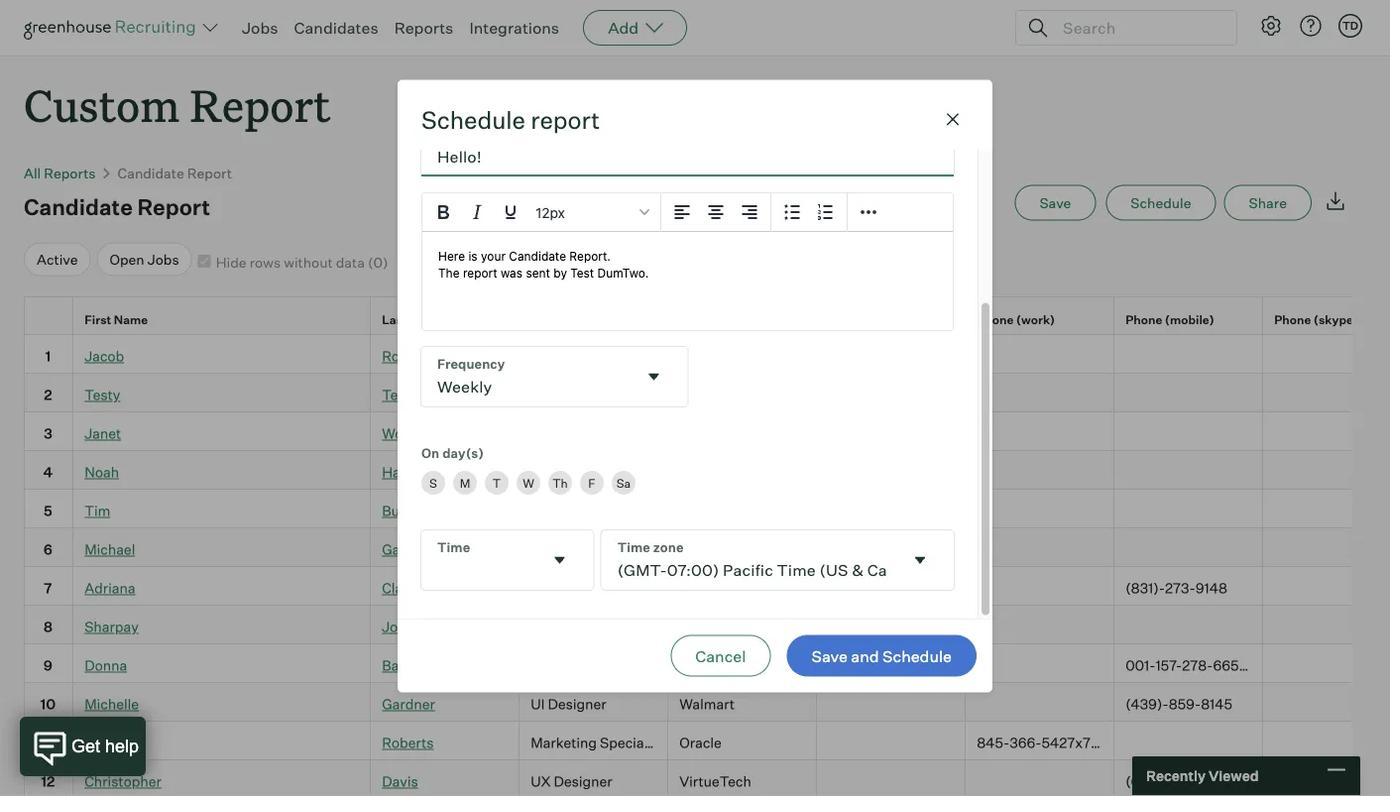 Task type: describe. For each thing, give the bounding box(es) containing it.
integrations link
[[469, 18, 559, 38]]

1 vertical spatial jobs
[[147, 251, 179, 268]]

christopher
[[84, 773, 162, 790]]

001-
[[1126, 657, 1156, 674]]

apple
[[679, 657, 718, 674]]

schedule for schedule report
[[421, 104, 526, 134]]

specialist
[[600, 734, 664, 752]]

0 horizontal spatial reports
[[44, 164, 96, 182]]

candidates link
[[294, 18, 378, 38]]

testy
[[84, 386, 120, 403]]

row containing 3
[[24, 412, 1390, 451]]

save and schedule
[[812, 646, 952, 666]]

0 vertical spatial toggle flyout image
[[644, 368, 664, 387]]

testy link
[[84, 386, 120, 403]]

active
[[37, 251, 78, 268]]

christopher link
[[84, 773, 162, 790]]

schedule button
[[1106, 185, 1216, 221]]

2 vertical spatial report
[[137, 193, 210, 220]]

12px
[[535, 205, 565, 221]]

5
[[44, 502, 52, 519]]

215-
[[828, 541, 856, 558]]

schedule for schedule
[[1131, 194, 1191, 211]]

add
[[608, 18, 639, 38]]

schedule report
[[421, 104, 600, 134]]

555-555-5555
[[828, 618, 925, 636]]

download image
[[1324, 189, 1348, 213]]

noah link
[[84, 463, 119, 481]]

tyler
[[84, 734, 117, 752]]

row containing 6
[[24, 528, 1390, 567]]

name for first name
[[114, 311, 148, 326]]

save for save
[[1040, 194, 1071, 211]]

(439)-
[[1126, 696, 1169, 713]]

0 vertical spatial report
[[190, 75, 331, 134]]

273-
[[1165, 579, 1196, 597]]

recently viewed
[[1146, 768, 1259, 785]]

7
[[44, 579, 52, 597]]

on
[[421, 445, 440, 461]]

10
[[40, 696, 56, 713]]

integrations
[[469, 18, 559, 38]]

foodies
[[679, 541, 731, 558]]

share button
[[1224, 185, 1312, 221]]

958-
[[1170, 773, 1202, 790]]

1 horizontal spatial schedule
[[883, 646, 952, 666]]

w
[[523, 476, 534, 491]]

1 cell
[[24, 335, 73, 374]]

marketing specialist
[[531, 734, 664, 752]]

wong link
[[382, 425, 420, 442]]

name for last name
[[410, 311, 444, 326]]

gardner
[[382, 696, 435, 713]]

open
[[110, 251, 145, 268]]

save and schedule button
[[787, 635, 977, 677]]

program
[[579, 463, 636, 481]]

(mobile)
[[1165, 311, 1215, 326]]

sharpay
[[84, 618, 139, 636]]

janet
[[84, 425, 121, 442]]

configure image
[[1259, 14, 1283, 38]]

oracle
[[679, 734, 722, 752]]

rogers link
[[382, 347, 428, 365]]

phone for phone (mobile)
[[1126, 311, 1163, 326]]

1 toolbar from the left
[[661, 194, 771, 233]]

11 cell
[[24, 722, 73, 760]]

row containing first name
[[24, 296, 1390, 340]]

harlow
[[382, 463, 428, 481]]

row containing 10
[[24, 683, 1390, 722]]

tester
[[382, 386, 423, 403]]

design program manager
[[531, 463, 697, 481]]

last name
[[382, 311, 444, 326]]

0 vertical spatial candidate
[[118, 164, 184, 182]]

donna link
[[84, 657, 127, 674]]

all reports
[[24, 164, 96, 182]]

6653x014
[[1213, 657, 1279, 674]]

row containing 2
[[24, 374, 1390, 412]]

3 cell
[[24, 412, 73, 451]]

f
[[588, 476, 596, 491]]

1547
[[1202, 773, 1232, 790]]

garcia link
[[382, 541, 424, 558]]

designer for walmart
[[548, 696, 607, 713]]

2 toolbar from the left
[[771, 194, 848, 233]]

web
[[589, 618, 619, 636]]

greenhouse recruiting image
[[24, 16, 202, 40]]

reports link
[[394, 18, 454, 38]]

marketing
[[531, 734, 597, 752]]

inc.
[[737, 347, 761, 365]]

11
[[42, 734, 54, 752]]

(660)-958-1547
[[1126, 773, 1232, 790]]

12
[[41, 773, 55, 790]]

designer for virtuetech
[[554, 773, 613, 790]]

close modal icon image
[[941, 107, 965, 131]]

toggle flyout image
[[910, 551, 930, 571]]

anyway,
[[679, 347, 734, 365]]

ui designer for adobe
[[531, 579, 607, 597]]

graphic
[[622, 618, 673, 636]]

on day(s)
[[421, 445, 484, 461]]

clark
[[382, 579, 416, 597]]

donna
[[84, 657, 127, 674]]

jones
[[382, 618, 421, 636]]

baker link
[[382, 657, 420, 674]]

noah
[[84, 463, 119, 481]]

viewed
[[1209, 768, 1259, 785]]

adriana
[[84, 579, 135, 597]]

1
[[45, 347, 51, 365]]

sa
[[617, 476, 631, 491]]

5 cell
[[24, 490, 73, 528]]

michael
[[84, 541, 135, 558]]

digital
[[531, 618, 573, 636]]

jobs link
[[242, 18, 278, 38]]

157-
[[1156, 657, 1182, 674]]

save and schedule this report to revisit it! element
[[1015, 185, 1106, 221]]

tyler link
[[84, 734, 117, 752]]



Task type: vqa. For each thing, say whether or not it's contained in the screenshot.
Add, Transfer or Remove Candidate's Jobs button
no



Task type: locate. For each thing, give the bounding box(es) containing it.
jobs right open
[[147, 251, 179, 268]]

2 row from the top
[[24, 335, 1390, 374]]

845-366-5427x7526
[[977, 734, 1116, 752]]

1 vertical spatial candidate
[[24, 193, 133, 220]]

2 ui from the top
[[531, 696, 545, 713]]

designer for anyway, inc.
[[575, 347, 634, 365]]

6
[[44, 541, 52, 558]]

toggle flyout image
[[644, 368, 664, 387], [550, 551, 570, 571]]

michelle
[[84, 696, 139, 713]]

8 cell
[[24, 606, 73, 644]]

2 vertical spatial schedule
[[883, 646, 952, 666]]

save inside button
[[1040, 194, 1071, 211]]

design
[[531, 463, 576, 481]]

digital & web graphic designer
[[531, 618, 735, 636]]

s
[[429, 476, 437, 491]]

designer inside cell
[[575, 347, 634, 365]]

8145
[[1201, 696, 1233, 713]]

2 cell
[[24, 374, 73, 412]]

9 row from the top
[[24, 606, 1390, 644]]

designer up cancel
[[676, 618, 735, 636]]

1 vertical spatial toggle flyout image
[[550, 551, 570, 571]]

and
[[851, 646, 879, 666]]

cell
[[817, 335, 966, 374], [966, 335, 1115, 374], [1115, 335, 1263, 374], [1263, 335, 1390, 374], [520, 374, 668, 412], [668, 374, 817, 412], [817, 374, 966, 412], [966, 374, 1115, 412], [1115, 374, 1263, 412], [1263, 374, 1390, 412], [520, 412, 668, 451], [668, 412, 817, 451], [817, 412, 966, 451], [966, 412, 1115, 451], [1115, 412, 1263, 451], [1263, 412, 1390, 451], [668, 451, 817, 490], [817, 451, 966, 490], [966, 451, 1115, 490], [1115, 451, 1263, 490], [1263, 451, 1390, 490], [520, 490, 668, 528], [668, 490, 817, 528], [817, 490, 966, 528], [966, 490, 1115, 528], [1115, 490, 1263, 528], [1263, 490, 1390, 528], [966, 528, 1115, 567], [1115, 528, 1263, 567], [1263, 528, 1390, 567], [817, 567, 966, 606], [966, 567, 1115, 606], [1263, 567, 1390, 606], [966, 606, 1115, 644], [1115, 606, 1263, 644], [1263, 606, 1390, 644], [520, 644, 668, 683], [817, 644, 966, 683], [966, 644, 1115, 683], [1263, 644, 1390, 683], [817, 683, 966, 722], [966, 683, 1115, 722], [1263, 683, 1390, 722], [817, 722, 966, 760], [1115, 722, 1263, 760], [1263, 722, 1390, 760], [817, 760, 966, 796], [966, 760, 1115, 796], [1263, 760, 1390, 796]]

0 horizontal spatial toggle flyout image
[[550, 551, 570, 571]]

xeometry
[[679, 618, 743, 636]]

2 555- from the left
[[860, 618, 891, 636]]

ui
[[531, 579, 545, 597], [531, 696, 545, 713]]

table containing 1
[[24, 296, 1390, 796]]

366-
[[1010, 734, 1042, 752]]

first
[[84, 311, 111, 326]]

wong
[[382, 425, 420, 442]]

6 cell
[[24, 528, 73, 567]]

9 cell
[[24, 644, 73, 683]]

manager
[[639, 463, 697, 481]]

report
[[190, 75, 331, 134], [187, 164, 232, 182], [137, 193, 210, 220]]

td
[[1343, 19, 1359, 32]]

1 horizontal spatial name
[[410, 311, 444, 326]]

0 vertical spatial candidate report
[[118, 164, 232, 182]]

None text field
[[421, 348, 636, 407], [421, 531, 542, 591], [602, 531, 902, 591], [421, 348, 636, 407], [421, 531, 542, 591], [602, 531, 902, 591]]

last
[[382, 311, 407, 326]]

555- up and
[[828, 618, 860, 636]]

phone left (work)
[[977, 311, 1014, 326]]

1 horizontal spatial toggle flyout image
[[644, 368, 664, 387]]

share
[[1249, 194, 1287, 211]]

472-
[[856, 541, 886, 558]]

clark link
[[382, 579, 416, 597]]

designer right the ux/ui
[[575, 347, 634, 365]]

4 cell
[[24, 451, 73, 490]]

0 horizontal spatial save
[[812, 646, 848, 666]]

report down candidate report "link"
[[137, 193, 210, 220]]

859-
[[1169, 696, 1201, 713]]

1 vertical spatial save
[[812, 646, 848, 666]]

custom
[[24, 75, 180, 134]]

phone for phone (work)
[[977, 311, 1014, 326]]

None checkbox
[[198, 255, 211, 268]]

candidate report up open
[[24, 193, 210, 220]]

phone (skype)
[[1274, 311, 1359, 326]]

row containing 8
[[24, 606, 1390, 644]]

candidate
[[118, 164, 184, 182], [24, 193, 133, 220]]

2 name from the left
[[410, 311, 444, 326]]

candidate report down the custom report
[[118, 164, 232, 182]]

td button
[[1339, 14, 1363, 38]]

name
[[114, 311, 148, 326], [410, 311, 444, 326]]

adobe
[[679, 579, 722, 597]]

1 horizontal spatial save
[[1040, 194, 1071, 211]]

name right last
[[410, 311, 444, 326]]

row containing 12
[[24, 760, 1390, 796]]

row containing 4
[[24, 451, 1390, 490]]

ui for gardner
[[531, 696, 545, 713]]

0 vertical spatial save
[[1040, 194, 1071, 211]]

davis link
[[382, 773, 418, 790]]

ui for clark
[[531, 579, 545, 597]]

none field toggle flyout
[[602, 531, 954, 591]]

report
[[531, 104, 600, 134]]

michael link
[[84, 541, 135, 558]]

jones link
[[382, 618, 421, 636]]

845-
[[977, 734, 1010, 752]]

gardner link
[[382, 696, 435, 713]]

day(s)
[[442, 445, 484, 461]]

walmart
[[679, 696, 735, 713]]

Search text field
[[1058, 13, 1219, 42]]

save for save and schedule
[[812, 646, 848, 666]]

phone left (mobile)
[[1126, 311, 1163, 326]]

2
[[44, 386, 52, 403]]

designer up the marketing on the left
[[548, 696, 607, 713]]

215-472-2561
[[828, 541, 916, 558]]

ui designer up &
[[531, 579, 607, 597]]

designer up &
[[548, 579, 607, 597]]

recently
[[1146, 768, 1206, 785]]

0 horizontal spatial phone
[[977, 311, 1014, 326]]

reports right all
[[44, 164, 96, 182]]

13 row from the top
[[24, 760, 1390, 796]]

(831)-273-9148
[[1126, 579, 1228, 597]]

all
[[24, 164, 41, 182]]

phone left (skype)
[[1274, 311, 1311, 326]]

3 phone from the left
[[1274, 311, 1311, 326]]

row containing 11
[[24, 722, 1390, 760]]

1 vertical spatial schedule
[[1131, 194, 1191, 211]]

10 row from the top
[[24, 644, 1390, 683]]

1 horizontal spatial phone
[[1126, 311, 1163, 326]]

555- up "save and schedule"
[[860, 618, 891, 636]]

1 horizontal spatial jobs
[[242, 18, 278, 38]]

th
[[553, 476, 568, 491]]

6 row from the top
[[24, 490, 1390, 528]]

candidate down the custom report
[[118, 164, 184, 182]]

0 horizontal spatial jobs
[[147, 251, 179, 268]]

12px group
[[422, 194, 953, 233]]

ui designer for walmart
[[531, 696, 607, 713]]

save inside button
[[812, 646, 848, 666]]

2 phone from the left
[[1126, 311, 1163, 326]]

10 cell
[[24, 683, 73, 722]]

toggle flyout image up manager
[[644, 368, 664, 387]]

1 vertical spatial candidate report
[[24, 193, 210, 220]]

(work)
[[1016, 311, 1055, 326]]

open jobs
[[110, 251, 179, 268]]

rogers
[[382, 347, 428, 365]]

table
[[24, 296, 1390, 796]]

report down jobs link
[[190, 75, 331, 134]]

3 row from the top
[[24, 374, 1390, 412]]

reports right the 'candidates' link
[[394, 18, 454, 38]]

8
[[43, 618, 53, 636]]

4 row from the top
[[24, 412, 1390, 451]]

virtuetech
[[679, 773, 751, 790]]

reports
[[394, 18, 454, 38], [44, 164, 96, 182]]

2 horizontal spatial schedule
[[1131, 194, 1191, 211]]

8 row from the top
[[24, 567, 1390, 606]]

jobs left the 'candidates' link
[[242, 18, 278, 38]]

designer down marketing specialist
[[554, 773, 613, 790]]

ui down cto
[[531, 579, 545, 597]]

1 vertical spatial report
[[187, 164, 232, 182]]

tim
[[84, 502, 110, 519]]

12 cell
[[24, 760, 73, 796]]

toolbar
[[661, 194, 771, 233], [771, 194, 848, 233]]

7 cell
[[24, 567, 73, 606]]

row containing 9
[[24, 644, 1390, 683]]

row containing 5
[[24, 490, 1390, 528]]

row containing 1
[[24, 335, 1390, 374]]

5 row from the top
[[24, 451, 1390, 490]]

2 horizontal spatial phone
[[1274, 311, 1311, 326]]

1 phone from the left
[[977, 311, 1014, 326]]

ux
[[531, 773, 551, 790]]

7 row from the top
[[24, 528, 1390, 567]]

ux designer
[[531, 773, 613, 790]]

davis
[[382, 773, 418, 790]]

roberts
[[382, 734, 434, 752]]

ui up the marketing on the left
[[531, 696, 545, 713]]

0 vertical spatial ui designer
[[531, 579, 607, 597]]

1 ui from the top
[[531, 579, 545, 597]]

1 ui designer from the top
[[531, 579, 607, 597]]

1 row from the top
[[24, 296, 1390, 340]]

0 horizontal spatial name
[[114, 311, 148, 326]]

0 vertical spatial jobs
[[242, 18, 278, 38]]

t
[[493, 476, 501, 491]]

0 vertical spatial schedule
[[421, 104, 526, 134]]

toggle flyout image up digital
[[550, 551, 570, 571]]

&
[[576, 618, 586, 636]]

1 vertical spatial reports
[[44, 164, 96, 182]]

555-
[[828, 618, 860, 636], [860, 618, 891, 636]]

row
[[24, 296, 1390, 340], [24, 335, 1390, 374], [24, 374, 1390, 412], [24, 412, 1390, 451], [24, 451, 1390, 490], [24, 490, 1390, 528], [24, 528, 1390, 567], [24, 567, 1390, 606], [24, 606, 1390, 644], [24, 644, 1390, 683], [24, 683, 1390, 722], [24, 722, 1390, 760], [24, 760, 1390, 796]]

burton link
[[382, 502, 427, 519]]

row containing 7
[[24, 567, 1390, 606]]

12px toolbar
[[422, 194, 661, 233]]

name right first
[[114, 311, 148, 326]]

ui designer
[[531, 579, 607, 597], [531, 696, 607, 713]]

candidate down all reports
[[24, 193, 133, 220]]

phone for phone (skype)
[[1274, 311, 1311, 326]]

ux/ui designer cell
[[520, 335, 668, 374]]

1 horizontal spatial reports
[[394, 18, 454, 38]]

12 row from the top
[[24, 722, 1390, 760]]

baker
[[382, 657, 420, 674]]

001-157-278-6653x014
[[1126, 657, 1279, 674]]

1 vertical spatial ui designer
[[531, 696, 607, 713]]

sharpay link
[[84, 618, 139, 636]]

1 555- from the left
[[828, 618, 860, 636]]

save
[[1040, 194, 1071, 211], [812, 646, 848, 666]]

ui designer up the marketing on the left
[[531, 696, 607, 713]]

ux/ui designer
[[531, 347, 634, 365]]

anyway, inc.
[[679, 347, 761, 365]]

0 vertical spatial ui
[[531, 579, 545, 597]]

burton
[[382, 502, 427, 519]]

None field
[[421, 348, 688, 407], [421, 531, 594, 591], [602, 531, 954, 591], [421, 348, 688, 407], [421, 531, 594, 591]]

0 vertical spatial reports
[[394, 18, 454, 38]]

11 row from the top
[[24, 683, 1390, 722]]

(skype)
[[1314, 311, 1359, 326]]

1 vertical spatial ui
[[531, 696, 545, 713]]

0 horizontal spatial schedule
[[421, 104, 526, 134]]

1 name from the left
[[114, 311, 148, 326]]

m
[[460, 476, 470, 491]]

2 ui designer from the top
[[531, 696, 607, 713]]

report down the custom report
[[187, 164, 232, 182]]

(439)-859-8145
[[1126, 696, 1233, 713]]

designer for adobe
[[548, 579, 607, 597]]

save button
[[1015, 185, 1096, 221]]



